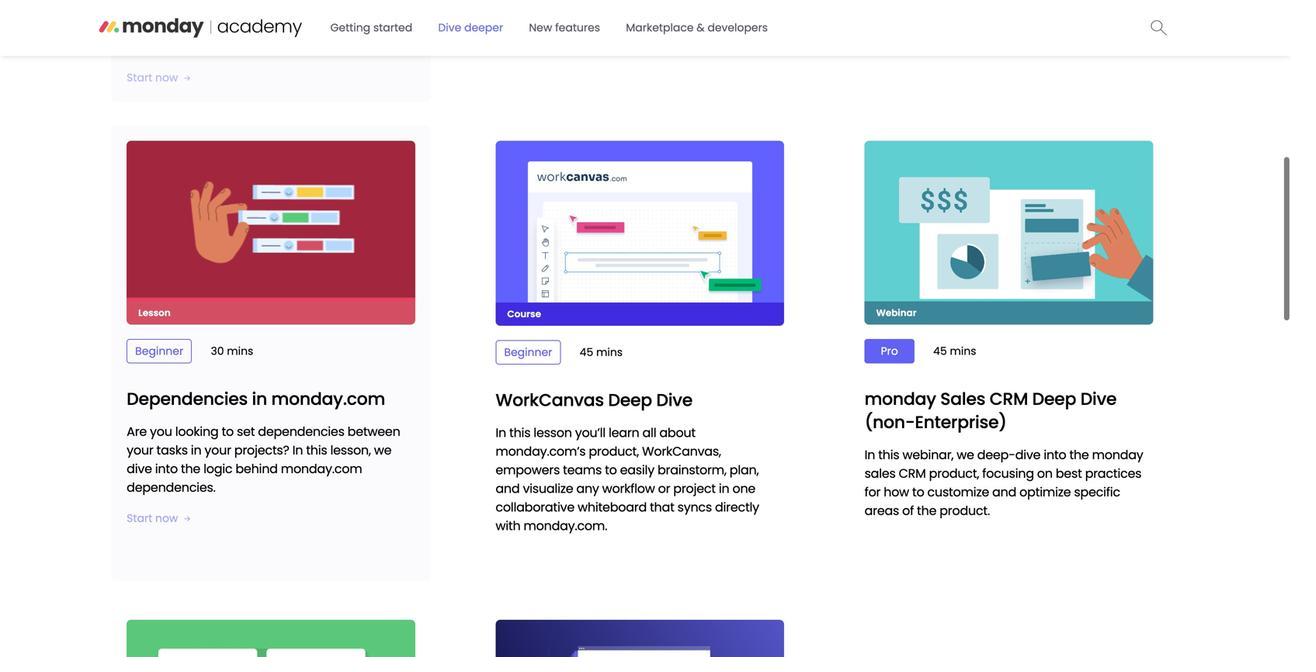 Task type: vqa. For each thing, say whether or not it's contained in the screenshot.
the rightmost 45
yes



Task type: describe. For each thing, give the bounding box(es) containing it.
projects?
[[234, 442, 289, 459]]

lesson,
[[330, 442, 371, 459]]

2 your from the left
[[205, 442, 231, 459]]

sales
[[865, 465, 896, 483]]

1 your from the left
[[127, 442, 153, 459]]

dependencies in monday.com
[[127, 388, 385, 411]]

marketplace & developers link
[[617, 14, 778, 42]]

now for icon related to first start now 'link'
[[155, 70, 178, 85]]

mins for deep
[[596, 345, 623, 360]]

monday inside in this webinar, we deep-dive into the monday sales crm product, focusing on best practices for how to customize and optimize specific areas of the product.
[[1092, 446, 1144, 464]]

plan,
[[730, 462, 759, 479]]

icon image for first start now 'link'
[[184, 75, 191, 81]]

we inside are you looking to set dependencies between your tasks in your projects? in this lesson, we dive into the logic behind monday.com dependencies.
[[374, 442, 392, 459]]

one
[[733, 480, 756, 498]]

getting started
[[330, 20, 413, 35]]

getting
[[330, 20, 371, 35]]

of
[[903, 502, 914, 520]]

focusing
[[983, 465, 1034, 483]]

in for monday sales crm deep dive (non-enterprise)
[[865, 446, 875, 464]]

marketplace
[[626, 20, 694, 35]]

deeper
[[464, 20, 503, 35]]

dependencies
[[258, 423, 345, 441]]

practices
[[1086, 465, 1142, 483]]

workcanvas deep dive
[[496, 389, 693, 412]]

how
[[884, 484, 909, 501]]

that
[[650, 499, 675, 516]]

1 start now link from the top
[[127, 70, 191, 85]]

the inside are you looking to set dependencies between your tasks in your projects? in this lesson, we dive into the logic behind monday.com dependencies.
[[181, 461, 200, 478]]

tasks
[[157, 442, 188, 459]]

1 horizontal spatial the
[[917, 502, 937, 520]]

workcanvas,
[[642, 443, 721, 460]]

dependencies.
[[127, 479, 216, 497]]

to inside are you looking to set dependencies between your tasks in your projects? in this lesson, we dive into the logic behind monday.com dependencies.
[[222, 423, 234, 441]]

looking
[[175, 423, 219, 441]]

crm inside in this webinar, we deep-dive into the monday sales crm product, focusing on best practices for how to customize and optimize specific areas of the product.
[[899, 465, 926, 483]]

learn
[[609, 424, 640, 442]]

this for workcanvas deep dive
[[509, 424, 531, 442]]

teams
[[563, 462, 602, 479]]

in for workcanvas deep dive
[[496, 424, 506, 442]]

1 horizontal spatial dive
[[657, 389, 693, 412]]

or
[[658, 480, 670, 498]]

to inside in this webinar, we deep-dive into the monday sales crm product, focusing on best practices for how to customize and optimize specific areas of the product.
[[913, 484, 925, 501]]

sales
[[941, 387, 986, 411]]

monday inside monday sales crm deep dive (non-enterprise)
[[865, 387, 936, 411]]

monday.com inside are you looking to set dependencies between your tasks in your projects? in this lesson, we dive into the logic behind monday.com dependencies.
[[281, 461, 362, 478]]

specific
[[1074, 484, 1121, 501]]

product, inside in this lesson you'll learn all about monday.com's product, workcanvas, empowers teams to easily brainstorm, plan, and visualize any workflow or project in one collaborative whiteboard that syncs directly with monday.com.
[[589, 443, 639, 460]]

monday sales crm deep dive (non-enterprise)
[[865, 387, 1117, 434]]

2 start from the top
[[127, 511, 152, 527]]

are you looking to set dependencies between your tasks in your projects? in this lesson, we dive into the logic behind monday.com dependencies.
[[127, 423, 400, 497]]

beginner for dependencies
[[135, 344, 183, 359]]

45 mins for sales
[[934, 344, 977, 359]]

45 for monday
[[934, 344, 947, 359]]

visualize
[[523, 480, 573, 498]]

empowers
[[496, 462, 560, 479]]

customize
[[928, 484, 990, 501]]

new
[[529, 20, 552, 35]]

crm inside monday sales crm deep dive (non-enterprise)
[[990, 387, 1028, 411]]

45 for workcanvas
[[580, 345, 594, 360]]

0 horizontal spatial deep
[[608, 389, 652, 412]]

30 mins
[[211, 344, 253, 359]]

getting started link
[[321, 14, 422, 42]]

you'll
[[575, 424, 606, 442]]

optimize
[[1020, 484, 1071, 501]]

started
[[373, 20, 413, 35]]

you
[[150, 423, 172, 441]]

with
[[496, 517, 521, 535]]

lesson
[[138, 307, 171, 320]]



Task type: locate. For each thing, give the bounding box(es) containing it.
2 now from the top
[[155, 511, 178, 527]]

icon image for 1st start now 'link' from the bottom of the page
[[184, 517, 191, 522]]

dive left deeper
[[438, 20, 462, 35]]

0 horizontal spatial product,
[[589, 443, 639, 460]]

academy logo image
[[98, 12, 317, 39]]

0 horizontal spatial to
[[222, 423, 234, 441]]

icon image down dependencies. at the bottom
[[184, 517, 191, 522]]

mins up workcanvas deep dive
[[596, 345, 623, 360]]

to up of
[[913, 484, 925, 501]]

beginner down lesson
[[135, 344, 183, 359]]

1 vertical spatial in
[[191, 442, 201, 459]]

logic
[[204, 461, 233, 478]]

1 horizontal spatial we
[[957, 446, 975, 464]]

and down empowers
[[496, 480, 520, 498]]

0 horizontal spatial 45
[[580, 345, 594, 360]]

in left one
[[719, 480, 730, 498]]

the right of
[[917, 502, 937, 520]]

your up logic
[[205, 442, 231, 459]]

1 vertical spatial to
[[605, 462, 617, 479]]

deep up "learn"
[[608, 389, 652, 412]]

for
[[865, 484, 881, 501]]

in inside are you looking to set dependencies between your tasks in your projects? in this lesson, we dive into the logic behind monday.com dependencies.
[[191, 442, 201, 459]]

in up monday.com's
[[496, 424, 506, 442]]

we left deep-
[[957, 446, 975, 464]]

dive inside are you looking to set dependencies between your tasks in your projects? in this lesson, we dive into the logic behind monday.com dependencies.
[[127, 461, 152, 478]]

mins
[[950, 344, 977, 359], [227, 344, 253, 359], [596, 345, 623, 360]]

1 horizontal spatial in
[[252, 388, 267, 411]]

0 vertical spatial now
[[155, 70, 178, 85]]

monday.com down lesson,
[[281, 461, 362, 478]]

behind
[[236, 461, 278, 478]]

1 start now from the top
[[127, 70, 178, 85]]

deep inside monday sales crm deep dive (non-enterprise)
[[1033, 387, 1077, 411]]

0 horizontal spatial your
[[127, 442, 153, 459]]

2 start now link from the top
[[127, 511, 191, 527]]

in inside in this webinar, we deep-dive into the monday sales crm product, focusing on best practices for how to customize and optimize specific areas of the product.
[[865, 446, 875, 464]]

and inside in this webinar, we deep-dive into the monday sales crm product, focusing on best practices for how to customize and optimize specific areas of the product.
[[993, 484, 1017, 501]]

lesson
[[534, 424, 572, 442]]

deep-
[[978, 446, 1016, 464]]

dive up dependencies. at the bottom
[[127, 461, 152, 478]]

0 horizontal spatial into
[[155, 461, 178, 478]]

45 up workcanvas deep dive
[[580, 345, 594, 360]]

in this webinar, we deep-dive into the monday sales crm product, focusing on best practices for how to customize and optimize specific areas of the product.
[[865, 446, 1144, 520]]

course
[[507, 308, 541, 321]]

1 horizontal spatial in
[[496, 424, 506, 442]]

the down the tasks
[[181, 461, 200, 478]]

0 horizontal spatial mins
[[227, 344, 253, 359]]

start now link down dependencies. at the bottom
[[127, 511, 191, 527]]

dive deeper link
[[429, 14, 513, 42]]

and
[[496, 480, 520, 498], [993, 484, 1017, 501]]

monday up practices
[[1092, 446, 1144, 464]]

1 vertical spatial now
[[155, 511, 178, 527]]

product,
[[589, 443, 639, 460], [929, 465, 980, 483]]

dive inside in this webinar, we deep-dive into the monday sales crm product, focusing on best practices for how to customize and optimize specific areas of the product.
[[1016, 446, 1041, 464]]

icon image down academy logo
[[184, 75, 191, 81]]

0 vertical spatial start
[[127, 70, 152, 85]]

on
[[1038, 465, 1053, 483]]

your
[[127, 442, 153, 459], [205, 442, 231, 459]]

2 icon image from the top
[[184, 517, 191, 522]]

1 start from the top
[[127, 70, 152, 85]]

1 horizontal spatial your
[[205, 442, 231, 459]]

0 horizontal spatial monday
[[865, 387, 936, 411]]

45
[[934, 344, 947, 359], [580, 345, 594, 360]]

this down dependencies
[[306, 442, 327, 459]]

2 horizontal spatial to
[[913, 484, 925, 501]]

all
[[643, 424, 657, 442]]

in
[[496, 424, 506, 442], [292, 442, 303, 459], [865, 446, 875, 464]]

monday.com
[[271, 388, 385, 411], [281, 461, 362, 478]]

1 vertical spatial start
[[127, 511, 152, 527]]

1 horizontal spatial 45 mins
[[934, 344, 977, 359]]

now down dependencies. at the bottom
[[155, 511, 178, 527]]

start now link
[[127, 70, 191, 85], [127, 511, 191, 527]]

1 icon image from the top
[[184, 75, 191, 81]]

0 horizontal spatial dive
[[127, 461, 152, 478]]

0 horizontal spatial we
[[374, 442, 392, 459]]

this inside are you looking to set dependencies between your tasks in your projects? in this lesson, we dive into the logic behind monday.com dependencies.
[[306, 442, 327, 459]]

0 vertical spatial in
[[252, 388, 267, 411]]

icon image
[[184, 75, 191, 81], [184, 517, 191, 522]]

we inside in this webinar, we deep-dive into the monday sales crm product, focusing on best practices for how to customize and optimize specific areas of the product.
[[957, 446, 975, 464]]

this inside in this webinar, we deep-dive into the monday sales crm product, focusing on best practices for how to customize and optimize specific areas of the product.
[[879, 446, 900, 464]]

in down looking
[[191, 442, 201, 459]]

mins up the sales
[[950, 344, 977, 359]]

dive up practices
[[1081, 387, 1117, 411]]

into inside in this webinar, we deep-dive into the monday sales crm product, focusing on best practices for how to customize and optimize specific areas of the product.
[[1044, 446, 1067, 464]]

we down between
[[374, 442, 392, 459]]

mins for sales
[[950, 344, 977, 359]]

monday.com.
[[524, 517, 608, 535]]

0 horizontal spatial beginner
[[135, 344, 183, 359]]

deep up 'on'
[[1033, 387, 1077, 411]]

crm down webinar,
[[899, 465, 926, 483]]

pro
[[881, 344, 898, 359]]

1 horizontal spatial monday
[[1092, 446, 1144, 464]]

0 vertical spatial monday
[[865, 387, 936, 411]]

0 vertical spatial icon image
[[184, 75, 191, 81]]

crm right the sales
[[990, 387, 1028, 411]]

1 horizontal spatial to
[[605, 462, 617, 479]]

product, up customize
[[929, 465, 980, 483]]

2 vertical spatial in
[[719, 480, 730, 498]]

product, inside in this webinar, we deep-dive into the monday sales crm product, focusing on best practices for how to customize and optimize specific areas of the product.
[[929, 465, 980, 483]]

now
[[155, 70, 178, 85], [155, 511, 178, 527]]

0 vertical spatial start now
[[127, 70, 178, 85]]

new features link
[[520, 14, 610, 42]]

0 horizontal spatial crm
[[899, 465, 926, 483]]

2 horizontal spatial in
[[719, 480, 730, 498]]

monday.com's
[[496, 443, 586, 460]]

search logo image
[[1151, 20, 1168, 35]]

2 horizontal spatial in
[[865, 446, 875, 464]]

this inside in this lesson you'll learn all about monday.com's product, workcanvas, empowers teams to easily brainstorm, plan, and visualize any workflow or project in one collaborative whiteboard that syncs directly with monday.com.
[[509, 424, 531, 442]]

this
[[509, 424, 531, 442], [306, 442, 327, 459], [879, 446, 900, 464]]

developers
[[708, 20, 768, 35]]

whiteboard
[[578, 499, 647, 516]]

0 horizontal spatial dive
[[438, 20, 462, 35]]

in down dependencies
[[292, 442, 303, 459]]

into up 'on'
[[1044, 446, 1067, 464]]

crm
[[990, 387, 1028, 411], [899, 465, 926, 483]]

dive inside monday sales crm deep dive (non-enterprise)
[[1081, 387, 1117, 411]]

start now for 1st start now 'link' from the bottom of the page
[[127, 511, 178, 527]]

webinar,
[[903, 446, 954, 464]]

1 vertical spatial monday
[[1092, 446, 1144, 464]]

1 horizontal spatial product,
[[929, 465, 980, 483]]

start now
[[127, 70, 178, 85], [127, 511, 178, 527]]

in up sales
[[865, 446, 875, 464]]

easily
[[620, 462, 655, 479]]

in inside in this lesson you'll learn all about monday.com's product, workcanvas, empowers teams to easily brainstorm, plan, and visualize any workflow or project in one collaborative whiteboard that syncs directly with monday.com.
[[719, 480, 730, 498]]

1 horizontal spatial and
[[993, 484, 1017, 501]]

workflow
[[602, 480, 655, 498]]

beginner for workcanvas
[[504, 345, 552, 360]]

1 horizontal spatial crm
[[990, 387, 1028, 411]]

start now down academy logo
[[127, 70, 178, 85]]

&
[[697, 20, 705, 35]]

1 vertical spatial product,
[[929, 465, 980, 483]]

1 horizontal spatial deep
[[1033, 387, 1077, 411]]

now for icon related to 1st start now 'link' from the bottom of the page
[[155, 511, 178, 527]]

about
[[660, 424, 696, 442]]

0 vertical spatial to
[[222, 423, 234, 441]]

1 horizontal spatial this
[[509, 424, 531, 442]]

1 vertical spatial start now link
[[127, 511, 191, 527]]

0 vertical spatial product,
[[589, 443, 639, 460]]

in up set
[[252, 388, 267, 411]]

45 mins for deep
[[580, 345, 623, 360]]

in inside are you looking to set dependencies between your tasks in your projects? in this lesson, we dive into the logic behind monday.com dependencies.
[[292, 442, 303, 459]]

1 horizontal spatial 45
[[934, 344, 947, 359]]

features
[[555, 20, 600, 35]]

2 horizontal spatial mins
[[950, 344, 977, 359]]

45 right pro
[[934, 344, 947, 359]]

0 horizontal spatial the
[[181, 461, 200, 478]]

start
[[127, 70, 152, 85], [127, 511, 152, 527]]

1 horizontal spatial dive
[[1016, 446, 1041, 464]]

45 mins up the sales
[[934, 344, 977, 359]]

this up monday.com's
[[509, 424, 531, 442]]

webinar
[[877, 307, 917, 320]]

best
[[1056, 465, 1082, 483]]

directly
[[715, 499, 759, 516]]

(non-
[[865, 411, 915, 434]]

0 horizontal spatial and
[[496, 480, 520, 498]]

deep
[[1033, 387, 1077, 411], [608, 389, 652, 412]]

your down are
[[127, 442, 153, 459]]

marketplace & developers
[[626, 20, 768, 35]]

beginner
[[135, 344, 183, 359], [504, 345, 552, 360]]

this up sales
[[879, 446, 900, 464]]

enterprise)
[[915, 411, 1007, 434]]

and inside in this lesson you'll learn all about monday.com's product, workcanvas, empowers teams to easily brainstorm, plan, and visualize any workflow or project in one collaborative whiteboard that syncs directly with monday.com.
[[496, 480, 520, 498]]

1 horizontal spatial into
[[1044, 446, 1067, 464]]

dependencies
[[127, 388, 248, 411]]

in
[[252, 388, 267, 411], [191, 442, 201, 459], [719, 480, 730, 498]]

mins right 30
[[227, 344, 253, 359]]

beginner down course
[[504, 345, 552, 360]]

start now for first start now 'link'
[[127, 70, 178, 85]]

product.
[[940, 502, 990, 520]]

into
[[1044, 446, 1067, 464], [155, 461, 178, 478]]

to inside in this lesson you'll learn all about monday.com's product, workcanvas, empowers teams to easily brainstorm, plan, and visualize any workflow or project in one collaborative whiteboard that syncs directly with monday.com.
[[605, 462, 617, 479]]

dive up about
[[657, 389, 693, 412]]

dive
[[1016, 446, 1041, 464], [127, 461, 152, 478]]

0 horizontal spatial in
[[191, 442, 201, 459]]

30
[[211, 344, 224, 359]]

to up workflow at the bottom
[[605, 462, 617, 479]]

we
[[374, 442, 392, 459], [957, 446, 975, 464]]

the up best
[[1070, 446, 1089, 464]]

product, down "learn"
[[589, 443, 639, 460]]

in inside in this lesson you'll learn all about monday.com's product, workcanvas, empowers teams to easily brainstorm, plan, and visualize any workflow or project in one collaborative whiteboard that syncs directly with monday.com.
[[496, 424, 506, 442]]

monday.com up dependencies
[[271, 388, 385, 411]]

dive up 'on'
[[1016, 446, 1041, 464]]

45 mins up workcanvas deep dive
[[580, 345, 623, 360]]

1 horizontal spatial mins
[[596, 345, 623, 360]]

and down the focusing
[[993, 484, 1017, 501]]

0 horizontal spatial 45 mins
[[580, 345, 623, 360]]

in this lesson you'll learn all about monday.com's product, workcanvas, empowers teams to easily brainstorm, plan, and visualize any workflow or project in one collaborative whiteboard that syncs directly with monday.com.
[[496, 424, 759, 535]]

into up dependencies. at the bottom
[[155, 461, 178, 478]]

0 vertical spatial start now link
[[127, 70, 191, 85]]

areas
[[865, 502, 899, 520]]

1 vertical spatial icon image
[[184, 517, 191, 522]]

monday
[[865, 387, 936, 411], [1092, 446, 1144, 464]]

0 horizontal spatial in
[[292, 442, 303, 459]]

2 horizontal spatial the
[[1070, 446, 1089, 464]]

1 vertical spatial crm
[[899, 465, 926, 483]]

now down academy logo
[[155, 70, 178, 85]]

1 horizontal spatial beginner
[[504, 345, 552, 360]]

monday down pro
[[865, 387, 936, 411]]

this for monday sales crm deep dive (non-enterprise)
[[879, 446, 900, 464]]

2 vertical spatial to
[[913, 484, 925, 501]]

start now link down academy logo
[[127, 70, 191, 85]]

dive deeper
[[438, 20, 503, 35]]

syncs
[[678, 499, 712, 516]]

start now down dependencies. at the bottom
[[127, 511, 178, 527]]

collaborative
[[496, 499, 575, 516]]

0 vertical spatial monday.com
[[271, 388, 385, 411]]

45 mins
[[934, 344, 977, 359], [580, 345, 623, 360]]

0 horizontal spatial this
[[306, 442, 327, 459]]

0 vertical spatial crm
[[990, 387, 1028, 411]]

1 vertical spatial start now
[[127, 511, 178, 527]]

1 now from the top
[[155, 70, 178, 85]]

1 vertical spatial monday.com
[[281, 461, 362, 478]]

between
[[348, 423, 400, 441]]

set
[[237, 423, 255, 441]]

workcanvas
[[496, 389, 604, 412]]

mins for in
[[227, 344, 253, 359]]

2 start now from the top
[[127, 511, 178, 527]]

brainstorm,
[[658, 462, 727, 479]]

2 horizontal spatial dive
[[1081, 387, 1117, 411]]

any
[[577, 480, 599, 498]]

2 horizontal spatial this
[[879, 446, 900, 464]]

new features
[[529, 20, 600, 35]]

to left set
[[222, 423, 234, 441]]

into inside are you looking to set dependencies between your tasks in your projects? in this lesson, we dive into the logic behind monday.com dependencies.
[[155, 461, 178, 478]]

are
[[127, 423, 147, 441]]

project
[[674, 480, 716, 498]]



